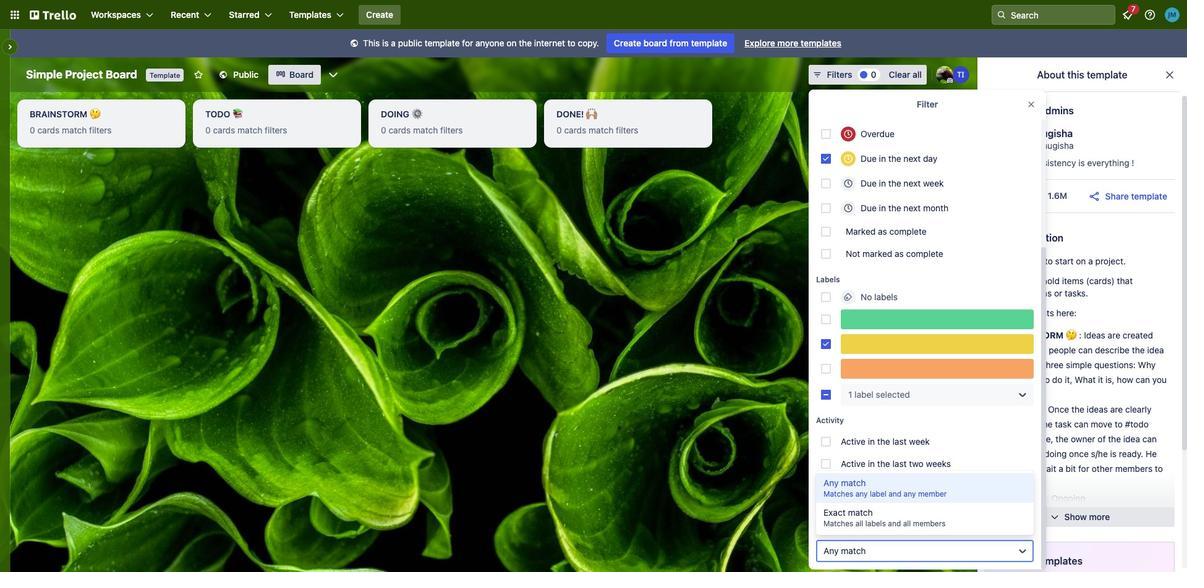 Task type: locate. For each thing, give the bounding box(es) containing it.
🤔 for brainstorm 🤔 0 cards match filters
[[90, 109, 101, 119]]

simple left project
[[26, 68, 62, 81]]

a left the public
[[391, 38, 396, 48]]

are inside : ideas are created here. here people can describe the idea following three simple questions: why you wish to do it, what it is, how can you do it.
[[1108, 330, 1120, 341]]

week up the two
[[909, 436, 930, 447]]

and inside exact match matches all labels and all members
[[888, 519, 901, 529]]

the down member
[[915, 503, 928, 514]]

next for day
[[904, 153, 921, 164]]

create inside button
[[366, 9, 393, 20]]

explore more templates
[[745, 38, 841, 48]]

0 horizontal spatial templates
[[801, 38, 841, 48]]

cards
[[37, 125, 60, 135], [213, 125, 235, 135], [389, 125, 411, 135], [564, 125, 586, 135]]

1 horizontal spatial any
[[904, 490, 916, 499]]

you down why
[[1152, 375, 1167, 385]]

once
[[1069, 449, 1089, 459]]

2 any from the top
[[824, 546, 839, 556]]

0 vertical spatial members
[[1115, 464, 1153, 474]]

match inside the todo 📚 0 cards match filters
[[237, 125, 262, 135]]

: left ideas
[[1079, 330, 1082, 341]]

a left project.
[[1088, 256, 1093, 266]]

to right wish
[[1042, 375, 1050, 385]]

todo up defined,
[[1005, 404, 1030, 415]]

members down ready. on the bottom right of the page
[[1115, 464, 1153, 474]]

todo for todo 📚 0 cards match filters
[[205, 109, 230, 119]]

0 horizontal spatial board
[[643, 38, 667, 48]]

1 horizontal spatial 🙌🏽
[[1035, 508, 1046, 519]]

starred
[[229, 9, 259, 20]]

2 due from the top
[[861, 178, 877, 189]]

all down the without activity in the last four weeks
[[903, 519, 911, 529]]

brainstorm 🤔
[[1005, 330, 1077, 341]]

any up the without at right bottom
[[855, 490, 868, 499]]

are left the clearly
[[1110, 404, 1123, 415]]

can right list
[[1026, 276, 1040, 286]]

1 any from the left
[[855, 490, 868, 499]]

matches inside exact match matches all labels and all members
[[824, 519, 853, 529]]

1 vertical spatial members
[[913, 519, 946, 529]]

in for active in the last two weeks
[[868, 459, 875, 469]]

in
[[879, 153, 886, 164], [879, 178, 886, 189], [879, 203, 886, 213], [868, 436, 875, 447], [868, 459, 875, 469], [868, 481, 875, 492], [906, 503, 913, 514]]

any for any match matches any label and any member
[[824, 478, 839, 488]]

0 horizontal spatial do
[[1005, 390, 1015, 400]]

active down active in the last week
[[841, 459, 866, 469]]

DONE! 🙌🏽 text field
[[549, 104, 707, 124]]

starred button
[[222, 5, 279, 25]]

todo
[[205, 109, 230, 119], [1005, 404, 1030, 415]]

cards inside the todo 📚 0 cards match filters
[[213, 125, 235, 135]]

board right project
[[106, 68, 137, 81]]

the up active in the last two weeks
[[877, 436, 890, 447]]

is for consistency
[[1078, 158, 1085, 168]]

@dmugisha
[[1027, 140, 1074, 151]]

0 horizontal spatial you
[[1005, 375, 1019, 385]]

matches for any
[[824, 490, 853, 499]]

in down active in the last week
[[868, 459, 875, 469]]

ideas down hold
[[1031, 288, 1052, 299]]

about this template
[[1037, 69, 1127, 80]]

labels right 'no' at the right
[[874, 292, 898, 302]]

1 vertical spatial complete
[[906, 249, 943, 259]]

simple inside text box
[[26, 68, 62, 81]]

templates up filters
[[801, 38, 841, 48]]

board left customize views image
[[289, 69, 314, 80]]

are left 4
[[1015, 308, 1028, 318]]

0 vertical spatial next
[[904, 153, 921, 164]]

1 horizontal spatial ideas
[[1087, 404, 1108, 415]]

3 cards from the left
[[389, 125, 411, 135]]

the up marked as complete
[[888, 203, 901, 213]]

1 horizontal spatial four
[[947, 503, 963, 514]]

complete
[[889, 226, 927, 237], [906, 249, 943, 259]]

in up marked as complete
[[879, 203, 886, 213]]

2 horizontal spatial board
[[1010, 105, 1037, 116]]

0 horizontal spatial a
[[391, 38, 396, 48]]

any inside any match matches any label and any member
[[824, 478, 839, 488]]

2 vertical spatial next
[[904, 203, 921, 213]]

due in the next week
[[861, 178, 944, 189]]

idea up ready. on the bottom right of the page
[[1123, 434, 1140, 445]]

board for board
[[289, 69, 314, 80]]

2 you from the left
[[1152, 375, 1167, 385]]

star or unstar board image
[[194, 70, 204, 80]]

brainstorm inside brainstorm 🤔 0 cards match filters
[[30, 109, 87, 119]]

Search field
[[1007, 6, 1115, 24]]

board
[[643, 38, 667, 48], [1019, 256, 1042, 266]]

1 vertical spatial next
[[904, 178, 921, 189]]

is
[[382, 38, 389, 48], [1078, 158, 1085, 168], [1110, 449, 1117, 459]]

the down due in the next day
[[888, 178, 901, 189]]

to down he at the bottom right of page
[[1155, 464, 1163, 474]]

there
[[990, 308, 1013, 318]]

recent button
[[163, 5, 219, 25]]

0 horizontal spatial simple
[[26, 68, 62, 81]]

is right s/he
[[1110, 449, 1117, 459]]

match down exact
[[841, 546, 866, 556]]

match inside any match matches any label and any member
[[841, 478, 866, 488]]

filters down todo 📚 text field
[[265, 125, 287, 135]]

1 vertical spatial four
[[947, 503, 963, 514]]

filters inside doing ⚙️ 0 cards match filters
[[440, 125, 463, 135]]

what
[[1075, 375, 1096, 385]]

0 inside brainstorm 🤔 0 cards match filters
[[30, 125, 35, 135]]

doing inside 'doing ⚙️ : ongoing done! 🙌🏽 : finished'
[[1005, 493, 1033, 504]]

1 horizontal spatial brainstorm
[[1005, 330, 1064, 341]]

1 vertical spatial due
[[861, 178, 877, 189]]

board admins
[[1010, 105, 1074, 116]]

1 filters from the left
[[89, 125, 112, 135]]

and down activity
[[888, 519, 901, 529]]

move
[[1091, 419, 1112, 430], [1005, 449, 1026, 459]]

match inside exact match matches all labels and all members
[[848, 508, 873, 518]]

in for due in the next week
[[879, 178, 886, 189]]

for
[[462, 38, 473, 48], [1078, 464, 1089, 474]]

move up of
[[1091, 419, 1112, 430]]

1 vertical spatial as
[[895, 249, 904, 259]]

in up the without at right bottom
[[868, 481, 875, 492]]

1 vertical spatial done!
[[1005, 508, 1033, 519]]

more inside button
[[1089, 512, 1110, 522]]

represent
[[990, 288, 1028, 299]]

overdue
[[861, 129, 895, 139]]

active up the without at right bottom
[[841, 481, 866, 492]]

0 vertical spatial on
[[507, 38, 517, 48]]

in down due in the next day
[[879, 178, 886, 189]]

1 vertical spatial idea
[[1123, 434, 1140, 445]]

the right of
[[1108, 434, 1121, 445]]

are
[[1015, 308, 1028, 318], [1108, 330, 1120, 341], [1110, 404, 1123, 415]]

members down the without activity in the last four weeks
[[913, 519, 946, 529]]

and
[[889, 490, 902, 499], [888, 519, 901, 529]]

ideas down it
[[1087, 404, 1108, 415]]

to left #todo
[[1115, 419, 1123, 430]]

cards inside doing ⚙️ 0 cards match filters
[[389, 125, 411, 135]]

3 next from the top
[[904, 203, 921, 213]]

done! inside 'doing ⚙️ : ongoing done! 🙌🏽 : finished'
[[1005, 508, 1033, 519]]

doing inside doing ⚙️ 0 cards match filters
[[381, 109, 409, 119]]

match down brainstorm 🤔 text box on the top of page
[[62, 125, 87, 135]]

a left bit
[[1059, 464, 1063, 474]]

next left month
[[904, 203, 921, 213]]

week up month
[[923, 178, 944, 189]]

create right copy.
[[614, 38, 641, 48]]

last for four
[[892, 481, 907, 492]]

todo down public button
[[205, 109, 230, 119]]

due down due in the next day
[[861, 178, 877, 189]]

any up exact
[[824, 478, 839, 488]]

1 vertical spatial create
[[614, 38, 641, 48]]

📚 inside the todo 📚 0 cards match filters
[[232, 109, 244, 119]]

show
[[1064, 512, 1087, 522]]

match inside brainstorm 🤔 0 cards match filters
[[62, 125, 87, 135]]

explore
[[745, 38, 775, 48]]

can
[[1026, 276, 1040, 286], [1078, 345, 1093, 356], [1136, 375, 1150, 385], [1074, 419, 1088, 430], [1142, 434, 1157, 445], [1005, 464, 1019, 474]]

0 inside 'done! 🙌🏽 0 cards match filters'
[[556, 125, 562, 135]]

1 due from the top
[[861, 153, 877, 164]]

is for this
[[382, 38, 389, 48]]

board up list
[[1019, 256, 1042, 266]]

the left the internet
[[519, 38, 532, 48]]

0 vertical spatial 🤔
[[90, 109, 101, 119]]

can up owner
[[1074, 419, 1088, 430]]

active for active in the last week
[[841, 436, 866, 447]]

once
[[1048, 404, 1069, 415]]

1 vertical spatial week
[[909, 436, 930, 447]]

2 vertical spatial are
[[1110, 404, 1123, 415]]

1 vertical spatial 📚
[[1032, 404, 1043, 415]]

exact
[[824, 508, 846, 518]]

1 you from the left
[[1005, 375, 1019, 385]]

2 vertical spatial active
[[841, 481, 866, 492]]

all inside clear all button
[[913, 69, 922, 80]]

1 vertical spatial active
[[841, 459, 866, 469]]

match down doing ⚙️ text box
[[413, 125, 438, 135]]

filters inside brainstorm 🤔 0 cards match filters
[[89, 125, 112, 135]]

to up also
[[1029, 449, 1037, 459]]

weeks for active in the last two weeks
[[926, 459, 951, 469]]

matches down exact
[[824, 519, 853, 529]]

1 vertical spatial on
[[1076, 256, 1086, 266]]

1 horizontal spatial todo
[[1005, 404, 1030, 415]]

!
[[1132, 158, 1134, 168]]

⚙️ for ongoing
[[1036, 493, 1047, 504]]

1 horizontal spatial move
[[1091, 419, 1112, 430]]

all
[[913, 69, 922, 80], [855, 519, 863, 529], [903, 519, 911, 529]]

0 horizontal spatial ⚙️
[[411, 109, 423, 119]]

0 horizontal spatial all
[[855, 519, 863, 529]]

1 vertical spatial do
[[1005, 390, 1015, 400]]

not
[[846, 249, 860, 259]]

0 vertical spatial doing
[[381, 109, 409, 119]]

4 cards from the left
[[564, 125, 586, 135]]

1 vertical spatial matches
[[824, 519, 853, 529]]

can up he at the bottom right of page
[[1142, 434, 1157, 445]]

in for due in the next month
[[879, 203, 886, 213]]

do
[[1052, 375, 1062, 385], [1005, 390, 1015, 400]]

last down member
[[930, 503, 945, 514]]

about
[[1037, 69, 1065, 80]]

template
[[150, 71, 180, 79]]

matches
[[824, 490, 853, 499], [824, 519, 853, 529]]

1 horizontal spatial board
[[1019, 256, 1042, 266]]

marked as complete
[[846, 226, 927, 237]]

label up activity
[[870, 490, 887, 499]]

4 filters from the left
[[616, 125, 638, 135]]

board link
[[268, 65, 321, 85]]

0 vertical spatial brainstorm
[[30, 109, 87, 119]]

is right this
[[382, 38, 389, 48]]

active down activity
[[841, 436, 866, 447]]

for right bit
[[1078, 464, 1089, 474]]

board for board admins
[[1010, 105, 1037, 116]]

3 due from the top
[[861, 203, 877, 213]]

recent
[[171, 9, 199, 20]]

due for due in the next month
[[861, 203, 877, 213]]

match down todo 📚 text field
[[237, 125, 262, 135]]

0 horizontal spatial 🙌🏽
[[586, 109, 597, 119]]

doing ⚙️ : ongoing done! 🙌🏽 : finished
[[1005, 493, 1085, 519]]

ideas inside "each list can hold items (cards) that represent ideas or tasks."
[[1031, 288, 1052, 299]]

0 horizontal spatial ideas
[[1031, 288, 1052, 299]]

2 horizontal spatial all
[[913, 69, 922, 80]]

: left finished
[[1046, 508, 1048, 519]]

2 matches from the top
[[824, 519, 853, 529]]

⚙️ inside 'doing ⚙️ : ongoing done! 🙌🏽 : finished'
[[1036, 493, 1047, 504]]

doing for doing ⚙️ : ongoing done! 🙌🏽 : finished
[[1005, 493, 1033, 504]]

0 vertical spatial due
[[861, 153, 877, 164]]

templates right "related"
[[1036, 556, 1083, 567]]

1 vertical spatial doing
[[1005, 493, 1033, 504]]

1 any from the top
[[824, 478, 839, 488]]

: inside : ideas are created here. here people can describe the idea following three simple questions: why you wish to do it, what it is, how can you do it.
[[1079, 330, 1082, 341]]

last for two
[[892, 459, 907, 469]]

1 horizontal spatial simple
[[990, 256, 1017, 266]]

here:
[[1056, 308, 1077, 318]]

template right the public
[[425, 38, 460, 48]]

1 horizontal spatial idea
[[1147, 345, 1164, 356]]

1 vertical spatial 🤔
[[1066, 330, 1077, 341]]

todo inside the todo 📚 0 cards match filters
[[205, 109, 230, 119]]

2 cards from the left
[[213, 125, 235, 135]]

0 inside the todo 📚 0 cards match filters
[[205, 125, 211, 135]]

finished
[[1051, 508, 1084, 519]]

0 horizontal spatial 📚
[[232, 109, 244, 119]]

1 vertical spatial labels
[[865, 519, 886, 529]]

complete down marked as complete
[[906, 249, 943, 259]]

1 next from the top
[[904, 153, 921, 164]]

color: green, title: none element
[[841, 310, 1034, 330]]

is left everything
[[1078, 158, 1085, 168]]

0 vertical spatial a
[[391, 38, 396, 48]]

1 vertical spatial ⚙️
[[1036, 493, 1047, 504]]

ideas inside ": once the ideas are clearly defined, the task can move to #todo stage. here, the owner of the idea can move to #doing once s/he is ready. he can also wait a bit for other members to join."
[[1087, 404, 1108, 415]]

cards down todo 📚 text field
[[213, 125, 235, 135]]

it,
[[1065, 375, 1072, 385]]

wish
[[1021, 375, 1040, 385]]

filters inside the todo 📚 0 cards match filters
[[265, 125, 287, 135]]

1 vertical spatial todo
[[1005, 404, 1030, 415]]

complete down due in the next month
[[889, 226, 927, 237]]

idea inside : ideas are created here. here people can describe the idea following three simple questions: why you wish to do it, what it is, how can you do it.
[[1147, 345, 1164, 356]]

0 horizontal spatial board
[[106, 68, 137, 81]]

cards down brainstorm 🤔 text box on the top of page
[[37, 125, 60, 135]]

to inside : ideas are created here. here people can describe the idea following three simple questions: why you wish to do it, what it is, how can you do it.
[[1042, 375, 1050, 385]]

board inside create board from template link
[[643, 38, 667, 48]]

admins
[[1040, 105, 1074, 116]]

0 horizontal spatial create
[[366, 9, 393, 20]]

he
[[1146, 449, 1157, 459]]

idea up why
[[1147, 345, 1164, 356]]

1 vertical spatial brainstorm
[[1005, 330, 1064, 341]]

cards inside 'done! 🙌🏽 0 cards match filters'
[[564, 125, 586, 135]]

0 vertical spatial todo
[[205, 109, 230, 119]]

0 horizontal spatial any
[[855, 490, 868, 499]]

0 vertical spatial ideas
[[1031, 288, 1052, 299]]

dmugisha (dmugisha) image
[[936, 66, 953, 83]]

Board name text field
[[20, 65, 143, 85]]

1
[[848, 390, 852, 400]]

all right "clear"
[[913, 69, 922, 80]]

(cards)
[[1086, 276, 1115, 286]]

0 horizontal spatial members
[[913, 519, 946, 529]]

0 vertical spatial ⚙️
[[411, 109, 423, 119]]

2 horizontal spatial is
[[1110, 449, 1117, 459]]

next for month
[[904, 203, 921, 213]]

1 vertical spatial 🙌🏽
[[1035, 508, 1046, 519]]

cards inside brainstorm 🤔 0 cards match filters
[[37, 125, 60, 135]]

for inside ": once the ideas are clearly defined, the task can move to #todo stage. here, the owner of the idea can move to #doing once s/he is ready. he can also wait a bit for other members to join."
[[1078, 464, 1089, 474]]

you up the it.
[[1005, 375, 1019, 385]]

active in the last two weeks
[[841, 459, 951, 469]]

0 inside doing ⚙️ 0 cards match filters
[[381, 125, 386, 135]]

0 horizontal spatial idea
[[1123, 434, 1140, 445]]

0 vertical spatial done!
[[556, 109, 584, 119]]

in down overdue
[[879, 153, 886, 164]]

1 matches from the top
[[824, 490, 853, 499]]

1 horizontal spatial is
[[1078, 158, 1085, 168]]

bit
[[1066, 464, 1076, 474]]

are up describe
[[1108, 330, 1120, 341]]

0 vertical spatial label
[[855, 390, 873, 400]]

matches inside any match matches any label and any member
[[824, 490, 853, 499]]

0 vertical spatial create
[[366, 9, 393, 20]]

1 horizontal spatial done!
[[1005, 508, 1033, 519]]

1 vertical spatial ideas
[[1087, 404, 1108, 415]]

label right 1
[[855, 390, 873, 400]]

📚 for todo 📚 0 cards match filters
[[232, 109, 244, 119]]

0 vertical spatial and
[[889, 490, 902, 499]]

in up active in the last two weeks
[[868, 436, 875, 447]]

any match matches any label and any member
[[824, 478, 947, 499]]

🤔 down project
[[90, 109, 101, 119]]

doing for doing ⚙️ 0 cards match filters
[[381, 109, 409, 119]]

here,
[[1032, 434, 1053, 445]]

or
[[1054, 288, 1062, 299]]

idea inside ": once the ideas are clearly defined, the task can move to #todo stage. here, the owner of the idea can move to #doing once s/he is ready. he can also wait a bit for other members to join."
[[1123, 434, 1140, 445]]

any down exact
[[824, 546, 839, 556]]

filters
[[89, 125, 112, 135], [265, 125, 287, 135], [440, 125, 463, 135], [616, 125, 638, 135]]

on right anyone at the top
[[507, 38, 517, 48]]

lists
[[1038, 308, 1054, 318]]

0 horizontal spatial brainstorm
[[30, 109, 87, 119]]

move down stage.
[[1005, 449, 1026, 459]]

list
[[1012, 276, 1023, 286]]

cards for doing
[[389, 125, 411, 135]]

3 active from the top
[[841, 481, 866, 492]]

labels down activity
[[865, 519, 886, 529]]

and inside any match matches any label and any member
[[889, 490, 902, 499]]

3 filters from the left
[[440, 125, 463, 135]]

2 active from the top
[[841, 459, 866, 469]]

⚙️ inside doing ⚙️ 0 cards match filters
[[411, 109, 423, 119]]

2 filters from the left
[[265, 125, 287, 135]]

cards for done!
[[564, 125, 586, 135]]

week
[[923, 178, 944, 189], [909, 436, 930, 447]]

0 vertical spatial more
[[777, 38, 798, 48]]

more for show
[[1089, 512, 1110, 522]]

last for week
[[892, 436, 907, 447]]

1 cards from the left
[[37, 125, 60, 135]]

0 vertical spatial is
[[382, 38, 389, 48]]

ideas
[[1084, 330, 1105, 341]]

📚
[[232, 109, 244, 119], [1032, 404, 1043, 415]]

create up this
[[366, 9, 393, 20]]

template right this
[[1087, 69, 1127, 80]]

0 horizontal spatial is
[[382, 38, 389, 48]]

and up activity
[[889, 490, 902, 499]]

0 horizontal spatial more
[[777, 38, 798, 48]]

cards down done! 🙌🏽 text box
[[564, 125, 586, 135]]

0
[[871, 69, 876, 80], [30, 125, 35, 135], [205, 125, 211, 135], [381, 125, 386, 135], [556, 125, 562, 135]]

any
[[824, 478, 839, 488], [824, 546, 839, 556]]

🤔 inside brainstorm 🤔 0 cards match filters
[[90, 109, 101, 119]]

0 horizontal spatial 🤔
[[90, 109, 101, 119]]

1 vertical spatial and
[[888, 519, 901, 529]]

🙌🏽
[[586, 109, 597, 119], [1035, 508, 1046, 519]]

ideas
[[1031, 288, 1052, 299], [1087, 404, 1108, 415]]

can up simple
[[1078, 345, 1093, 356]]

brainstorm up here
[[1005, 330, 1064, 341]]

dmugisha @dmugisha
[[1027, 128, 1074, 151]]

1 horizontal spatial more
[[1089, 512, 1110, 522]]

2 horizontal spatial a
[[1088, 256, 1093, 266]]

1 vertical spatial more
[[1089, 512, 1110, 522]]

1 active from the top
[[841, 436, 866, 447]]

doing
[[381, 109, 409, 119], [1005, 493, 1033, 504]]

other
[[1092, 464, 1113, 474]]

1 vertical spatial label
[[870, 490, 887, 499]]

0 horizontal spatial doing
[[381, 109, 409, 119]]

1 vertical spatial for
[[1078, 464, 1089, 474]]

customize views image
[[327, 69, 340, 81]]

1 vertical spatial is
[[1078, 158, 1085, 168]]

related templates
[[998, 556, 1083, 567]]

matches up exact
[[824, 490, 853, 499]]

🤔
[[90, 109, 101, 119], [1066, 330, 1077, 341]]

on right start
[[1076, 256, 1086, 266]]

active for active in the last two weeks
[[841, 459, 866, 469]]

hold
[[1042, 276, 1060, 286]]

match down done! 🙌🏽 text box
[[589, 125, 614, 135]]

join.
[[1005, 479, 1021, 489]]

1 horizontal spatial ⚙️
[[1036, 493, 1047, 504]]

description
[[1010, 232, 1064, 244]]

filters inside 'done! 🙌🏽 0 cards match filters'
[[616, 125, 638, 135]]

2 vertical spatial a
[[1059, 464, 1063, 474]]

1 vertical spatial are
[[1108, 330, 1120, 341]]

2 next from the top
[[904, 178, 921, 189]]

filters for todo 📚 0 cards match filters
[[265, 125, 287, 135]]

0 vertical spatial matches
[[824, 490, 853, 499]]



Task type: describe. For each thing, give the bounding box(es) containing it.
it
[[1098, 375, 1103, 385]]

workspaces
[[91, 9, 141, 20]]

the up activity
[[877, 481, 890, 492]]

template inside button
[[1131, 191, 1167, 201]]

template right from
[[691, 38, 727, 48]]

questions:
[[1094, 360, 1136, 370]]

without
[[841, 503, 872, 514]]

public
[[398, 38, 422, 48]]

not marked as complete
[[846, 249, 943, 259]]

two
[[909, 459, 924, 469]]

labels inside exact match matches all labels and all members
[[865, 519, 886, 529]]

simple for simple board to start on a project.
[[990, 256, 1017, 266]]

members inside exact match matches all labels and all members
[[913, 519, 946, 529]]

without activity in the last four weeks
[[841, 503, 990, 514]]

0 for brainstorm 🤔 0 cards match filters
[[30, 125, 35, 135]]

members inside ": once the ideas are clearly defined, the task can move to #todo stage. here, the owner of the idea can move to #doing once s/he is ready. he can also wait a bit for other members to join."
[[1115, 464, 1153, 474]]

1.6m
[[1048, 190, 1067, 201]]

the right once at the right bottom
[[1071, 404, 1084, 415]]

simple project board
[[26, 68, 137, 81]]

share template button
[[1088, 190, 1167, 203]]

from
[[670, 38, 689, 48]]

done! inside 'done! 🙌🏽 0 cards match filters'
[[556, 109, 584, 119]]

consistency
[[1027, 158, 1076, 168]]

todo for todo 📚
[[1005, 404, 1030, 415]]

and for any match
[[889, 490, 902, 499]]

wait
[[1040, 464, 1056, 474]]

board for create
[[643, 38, 667, 48]]

share template
[[1105, 191, 1167, 201]]

that
[[1117, 276, 1133, 286]]

related
[[998, 556, 1033, 567]]

no labels
[[861, 292, 898, 302]]

the down active in the last week
[[877, 459, 890, 469]]

match inside doing ⚙️ 0 cards match filters
[[413, 125, 438, 135]]

ongoing
[[1052, 493, 1085, 504]]

to left start
[[1045, 256, 1053, 266]]

: ideas are created here. here people can describe the idea following three simple questions: why you wish to do it, what it is, how can you do it.
[[1005, 330, 1167, 400]]

clear all button
[[884, 65, 927, 85]]

labels
[[816, 275, 840, 284]]

search image
[[997, 10, 1007, 20]]

in right activity
[[906, 503, 913, 514]]

is,
[[1106, 375, 1114, 385]]

0 vertical spatial do
[[1052, 375, 1062, 385]]

create button
[[359, 5, 401, 25]]

are inside ": once the ideas are clearly defined, the task can move to #todo stage. here, the owner of the idea can move to #doing once s/he is ready. he can also wait a bit for other members to join."
[[1110, 404, 1123, 415]]

here.
[[1005, 345, 1025, 356]]

it.
[[1017, 390, 1025, 400]]

0 for todo 📚 0 cards match filters
[[205, 125, 211, 135]]

DOING ⚙️ text field
[[373, 104, 532, 124]]

TODO 📚 text field
[[198, 104, 356, 124]]

week for active in the last week
[[909, 436, 930, 447]]

s/he
[[1091, 449, 1108, 459]]

the up here,
[[1040, 419, 1053, 430]]

three
[[1043, 360, 1064, 370]]

also
[[1021, 464, 1038, 474]]

here
[[1027, 345, 1046, 356]]

anyone
[[475, 38, 504, 48]]

explore more templates link
[[737, 33, 849, 53]]

simple for simple project board
[[26, 68, 62, 81]]

marked
[[846, 226, 876, 237]]

can down why
[[1136, 375, 1150, 385]]

🙌🏽 inside 'doing ⚙️ : ongoing done! 🙌🏽 : finished'
[[1035, 508, 1046, 519]]

tasks.
[[1065, 288, 1088, 299]]

0 vertical spatial labels
[[874, 292, 898, 302]]

0 vertical spatial move
[[1091, 419, 1112, 430]]

next for week
[[904, 178, 921, 189]]

defined,
[[1005, 419, 1037, 430]]

any for any match
[[824, 546, 839, 556]]

0 horizontal spatial on
[[507, 38, 517, 48]]

cards for todo
[[213, 125, 235, 135]]

dmugisha
[[1027, 128, 1073, 139]]

⚙️ for cards
[[411, 109, 423, 119]]

done! 🙌🏽 0 cards match filters
[[556, 109, 638, 135]]

color: yellow, title: none element
[[841, 334, 1034, 354]]

create for create board from template
[[614, 38, 641, 48]]

this
[[363, 38, 380, 48]]

2 any from the left
[[904, 490, 916, 499]]

#todo
[[1125, 419, 1149, 430]]

of
[[1098, 434, 1106, 445]]

people
[[1049, 345, 1076, 356]]

1 label selected
[[848, 390, 910, 400]]

primary element
[[0, 0, 1187, 30]]

7 notifications image
[[1120, 7, 1135, 22]]

each
[[990, 276, 1009, 286]]

2 vertical spatial weeks
[[965, 503, 990, 514]]

filters for brainstorm 🤔 0 cards match filters
[[89, 125, 112, 135]]

brainstorm 🤔 0 cards match filters
[[30, 109, 112, 135]]

📚 for todo 📚
[[1032, 404, 1043, 415]]

can inside "each list can hold items (cards) that represent ideas or tasks."
[[1026, 276, 1040, 286]]

to left copy.
[[567, 38, 575, 48]]

is inside ": once the ideas are clearly defined, the task can move to #todo stage. here, the owner of the idea can move to #doing once s/he is ready. he can also wait a bit for other members to join."
[[1110, 449, 1117, 459]]

the down task
[[1056, 434, 1068, 445]]

board inside text box
[[106, 68, 137, 81]]

match inside 'done! 🙌🏽 0 cards match filters'
[[589, 125, 614, 135]]

create board from template link
[[606, 33, 735, 53]]

marked
[[863, 249, 892, 259]]

0 for doing ⚙️ 0 cards match filters
[[381, 125, 386, 135]]

0 vertical spatial are
[[1015, 308, 1028, 318]]

activity
[[875, 503, 904, 514]]

simple
[[1066, 360, 1092, 370]]

1 horizontal spatial templates
[[1036, 556, 1083, 567]]

1 vertical spatial a
[[1088, 256, 1093, 266]]

week for due in the next week
[[923, 178, 944, 189]]

open information menu image
[[1144, 9, 1156, 21]]

clear all
[[889, 69, 922, 80]]

in for active in the last week
[[868, 436, 875, 447]]

due for due in the next day
[[861, 153, 877, 164]]

public button
[[211, 65, 266, 85]]

templates inside explore more templates link
[[801, 38, 841, 48]]

this
[[1067, 69, 1084, 80]]

4
[[1030, 308, 1036, 318]]

BRAINSTORM 🤔 text field
[[22, 104, 181, 124]]

🙌🏽 inside 'done! 🙌🏽 0 cards match filters'
[[586, 109, 597, 119]]

dmugisha link
[[1027, 128, 1073, 139]]

due for due in the next week
[[861, 178, 877, 189]]

clearly
[[1125, 404, 1152, 415]]

in for due in the next day
[[879, 153, 886, 164]]

0 vertical spatial as
[[878, 226, 887, 237]]

0 for done! 🙌🏽 0 cards match filters
[[556, 125, 562, 135]]

todo 📚 0 cards match filters
[[205, 109, 287, 135]]

0 horizontal spatial move
[[1005, 449, 1026, 459]]

each list can hold items (cards) that represent ideas or tasks.
[[990, 276, 1133, 299]]

active in the last four weeks
[[841, 481, 952, 492]]

create for create
[[366, 9, 393, 20]]

describe
[[1095, 345, 1130, 356]]

filters
[[827, 69, 852, 80]]

in for active in the last four weeks
[[868, 481, 875, 492]]

created
[[1123, 330, 1153, 341]]

and for exact match
[[888, 519, 901, 529]]

1 horizontal spatial as
[[895, 249, 904, 259]]

owner
[[1071, 434, 1095, 445]]

there are 4 lists here:
[[990, 308, 1077, 318]]

can up "join."
[[1005, 464, 1019, 474]]

0 vertical spatial complete
[[889, 226, 927, 237]]

brainstorm for brainstorm 🤔
[[1005, 330, 1064, 341]]

this member is an admin of this board. image
[[947, 78, 953, 83]]

brainstorm for brainstorm 🤔 0 cards match filters
[[30, 109, 87, 119]]

board for simple
[[1019, 256, 1042, 266]]

filters for done! 🙌🏽 0 cards match filters
[[616, 125, 638, 135]]

filter
[[917, 99, 938, 109]]

1 horizontal spatial on
[[1076, 256, 1086, 266]]

day
[[923, 153, 937, 164]]

more for explore
[[777, 38, 798, 48]]

ready.
[[1119, 449, 1143, 459]]

why
[[1138, 360, 1156, 370]]

sm image
[[348, 38, 360, 50]]

how
[[1117, 375, 1133, 385]]

back to home image
[[30, 5, 76, 25]]

0 horizontal spatial for
[[462, 38, 473, 48]]

active for active in the last four weeks
[[841, 481, 866, 492]]

weeks for active in the last four weeks
[[927, 481, 952, 492]]

this is a public template for anyone on the internet to copy.
[[363, 38, 599, 48]]

: once the ideas are clearly defined, the task can move to #todo stage. here, the owner of the idea can move to #doing once s/he is ready. he can also wait a bit for other members to join.
[[1005, 404, 1163, 489]]

: left ongoing
[[1047, 493, 1049, 504]]

matches for exact
[[824, 519, 853, 529]]

close popover image
[[1026, 100, 1036, 109]]

filters for doing ⚙️ 0 cards match filters
[[440, 125, 463, 135]]

member
[[918, 490, 947, 499]]

no
[[861, 292, 872, 302]]

🤔 for brainstorm 🤔
[[1066, 330, 1077, 341]]

a inside ": once the ideas are clearly defined, the task can move to #todo stage. here, the owner of the idea can move to #doing once s/he is ready. he can also wait a bit for other members to join."
[[1059, 464, 1063, 474]]

label inside any match matches any label and any member
[[870, 490, 887, 499]]

the inside : ideas are created here. here people can describe the idea following three simple questions: why you wish to do it, what it is, how can you do it.
[[1132, 345, 1145, 356]]

the up due in the next week
[[888, 153, 901, 164]]

1 horizontal spatial all
[[903, 519, 911, 529]]

color: orange, title: none element
[[841, 359, 1034, 379]]

cards for brainstorm
[[37, 125, 60, 135]]

#doing
[[1039, 449, 1067, 459]]

trello inspiration (inspiringtaco) image
[[952, 66, 969, 83]]

: inside ": once the ideas are clearly defined, the task can move to #todo stage. here, the owner of the idea can move to #doing once s/he is ready. he can also wait a bit for other members to join."
[[1043, 404, 1046, 415]]

task
[[1055, 419, 1072, 430]]

due in the next month
[[861, 203, 949, 213]]

jeremy miller (jeremymiller198) image
[[1165, 7, 1180, 22]]

0 horizontal spatial four
[[909, 481, 925, 492]]



Task type: vqa. For each thing, say whether or not it's contained in the screenshot.
project,
no



